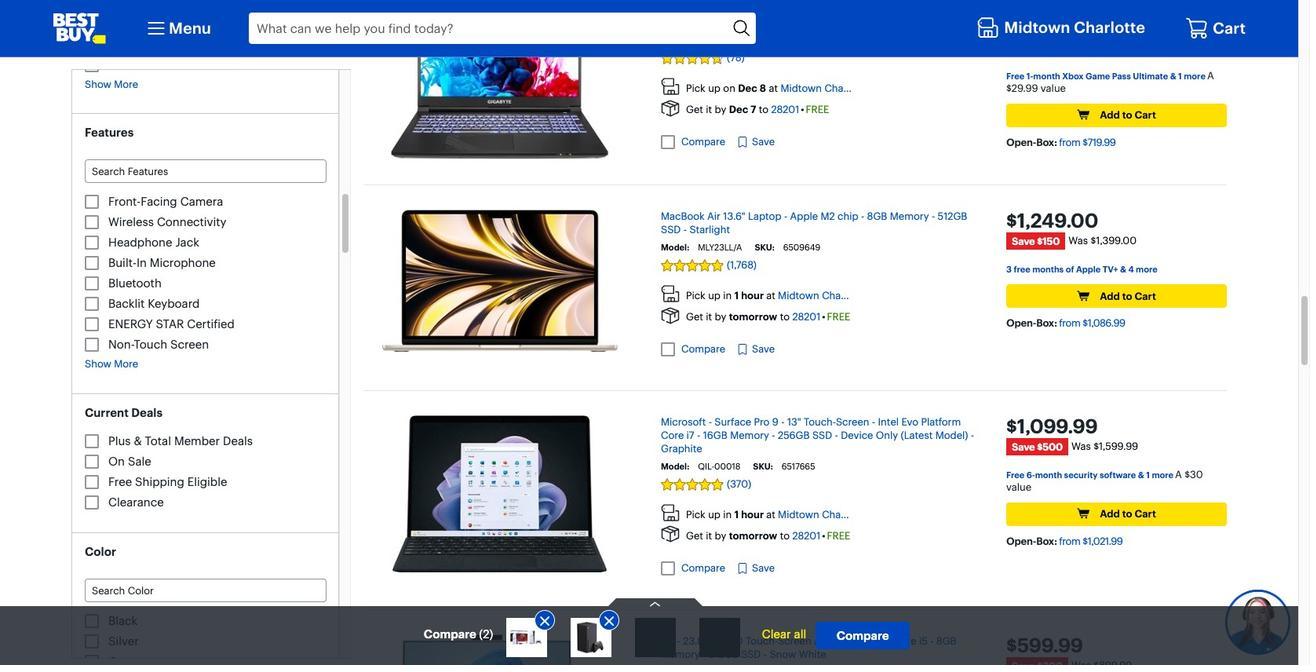 Task type: vqa. For each thing, say whether or not it's contained in the screenshot.
PERIOD
no



Task type: describe. For each thing, give the bounding box(es) containing it.
save $500
[[1013, 440, 1063, 453]]

by for $1,249.00
[[715, 311, 727, 323]]

512gb inside hp - 23.8" full hd touch-screen all-in-one - intel core i5 - 8gb memory - 512gb ssd - snow white
[[709, 648, 739, 660]]

List is populated as you type. Navigate forward to read and select from the list text field
[[85, 578, 327, 602]]

charlotte for $1,099.99
[[823, 508, 867, 521]]

it for $749.99
[[706, 103, 712, 116]]

in
[[137, 255, 147, 270]]

$ inside a $
[[1007, 81, 1012, 94]]

1 right ultimate on the right top of page
[[1179, 70, 1183, 81]]

1 model: from the top
[[661, 34, 690, 45]]

was $1,599.99
[[1072, 440, 1139, 453]]

certified
[[187, 317, 235, 331]]

model: for $1,249.00
[[661, 242, 690, 253]]

macbook
[[661, 210, 705, 222]]

bluetooth
[[108, 276, 162, 291]]

menu
[[169, 18, 211, 38]]

00018
[[715, 461, 741, 472]]

nvidia
[[719, 15, 753, 28]]

energy star certified
[[108, 317, 235, 331]]

open-box: from $1,086.99
[[1007, 317, 1126, 329]]

(1,768) link
[[661, 259, 982, 272]]

save button for $1,099.99
[[737, 561, 775, 577]]

months
[[1033, 264, 1064, 275]]

free for free shipping eligible
[[108, 474, 132, 489]]

charlotte inside midtown charlotte dropdown button
[[1075, 17, 1146, 37]]

ssd inside gigabyte - 15.6" 144hz gaming laptop fhd - intel i7-12650h with 16gb ram - nvidia geforce rtx 4060 - 512gb ssd - black
[[886, 15, 906, 28]]

Non-Touch Screen checkbox
[[85, 338, 99, 352]]

by for $1,099.99
[[715, 530, 727, 542]]

asus
[[108, 57, 139, 72]]

tomorrow for $1,099.99
[[729, 530, 778, 542]]

1 : from the left
[[1082, 45, 1085, 56]]

software
[[1100, 469, 1137, 480]]

total
[[145, 433, 171, 448]]

save $350
[[1013, 27, 1063, 40]]

headphone jack link
[[108, 235, 199, 250]]

security
[[1065, 469, 1098, 480]]

touch- inside "microsoft - surface pro 9 - 13" touch-screen - intel evo platform core i7 - 16gb memory - 256gb ssd - device only (latest model) - graphite"
[[804, 415, 836, 428]]

0 vertical spatial in
[[1064, 45, 1071, 56]]

kf5-
[[712, 34, 730, 45]]

0 vertical spatial more
[[1185, 70, 1206, 81]]

& right the plus
[[134, 433, 142, 448]]

apple inside 3 free months of apple tv+ & 4 more button
[[1077, 264, 1101, 275]]

)
[[490, 627, 493, 642]]

qil-
[[698, 461, 715, 472]]

current
[[85, 405, 129, 420]]

touch- inside hp - 23.8" full hd touch-screen all-in-one - intel core i5 - 8gb memory - 512gb ssd - snow white
[[746, 634, 778, 647]]

(78)
[[727, 51, 745, 64]]

• for $1,249.00
[[823, 311, 826, 323]]

free for $1,249.00
[[828, 311, 851, 323]]

g5 kf5-g3us353sh
[[698, 34, 781, 45]]

1 show more button from the top
[[85, 77, 138, 90]]

keyboard
[[148, 296, 200, 311]]

sku: for $1,249.00
[[755, 242, 775, 253]]

save left '$150'
[[1013, 235, 1036, 247]]

microsoft - surface pro 9 - 13" touch-screen - intel evo platform core i7 - 16gb memory - 256gb ssd - device only (latest model) - graphite - front_zoom image
[[393, 415, 607, 572]]

silver link
[[108, 633, 139, 648]]

tv+
[[1103, 264, 1119, 275]]

to right 7
[[759, 103, 769, 116]]

29.99
[[1012, 81, 1039, 94]]

0 horizontal spatial black
[[108, 613, 138, 628]]

16gb inside "microsoft - surface pro 9 - 13" touch-screen - intel evo platform core i7 - 16gb memory - 256gb ssd - device only (latest model) - graphite"
[[704, 429, 728, 441]]

3 free months of apple tv+ & 4 more button
[[1007, 262, 1160, 275]]

save down get it by dec 7 to 28201 • free
[[753, 135, 775, 148]]

surface
[[715, 415, 752, 428]]

microsoft - xbox series x 1tb console - black image
[[575, 622, 606, 654]]

ssd inside "microsoft - surface pro 9 - 13" touch-screen - intel evo platform core i7 - 16gb memory - 256gb ssd - device only (latest model) - graphite"
[[813, 429, 833, 441]]

built-in microphone
[[108, 255, 216, 270]]

0 vertical spatial screen
[[170, 337, 209, 352]]

dec for get it by
[[729, 103, 749, 116]]

cart for $1,099.99
[[1135, 507, 1157, 520]]

remove from compare tray image
[[602, 613, 617, 629]]

microphone
[[150, 255, 216, 270]]

bestbuy.com image
[[53, 13, 106, 44]]

to down (370) link
[[781, 530, 790, 542]]

1 more from the top
[[114, 77, 138, 90]]

macbook air 13.6" laptop - apple m2 chip - 8gb memory - 512gb ssd - starlight - front_zoom image
[[382, 210, 618, 352]]

wireless connectivity link
[[108, 214, 227, 229]]

compare for $1,249.00
[[682, 343, 726, 355]]

sony - playstation 5 slim console – marvel's spider-man 2 bundle (full game download included) - white image
[[510, 622, 542, 654]]

xbox
[[1063, 70, 1084, 81]]

28201 button for $1,099.99
[[793, 530, 821, 542]]

(370)
[[727, 478, 752, 490]]

$1,599.99
[[1094, 440, 1139, 453]]

8gb inside hp - 23.8" full hd touch-screen all-in-one - intel core i5 - 8gb memory - 512gb ssd - snow white
[[937, 634, 957, 647]]

from $1,021.99
[[1060, 535, 1124, 547]]

tomorrow for $1,249.00
[[729, 311, 778, 323]]

box: for $749.99
[[1037, 136, 1058, 148]]

cart for $749.99
[[1135, 108, 1157, 121]]

0 vertical spatial •
[[801, 103, 805, 116]]

i7
[[687, 429, 695, 441]]

save up clear
[[753, 562, 775, 574]]

Black checkbox
[[85, 614, 99, 628]]

fhd
[[851, 2, 871, 15]]

List is populated as you type. Navigate forward to read and select from the list text field
[[85, 159, 327, 183]]

compare for $1,099.99
[[682, 562, 726, 574]]

13"
[[788, 415, 802, 428]]

black inside gigabyte - 15.6" 144hz gaming laptop fhd - intel i7-12650h with 16gb ram - nvidia geforce rtx 4060 - 512gb ssd - black
[[915, 15, 940, 28]]

9
[[773, 415, 779, 428]]

on sale
[[108, 454, 151, 469]]

wireless connectivity
[[108, 214, 227, 229]]

plus & total member deals
[[108, 433, 253, 448]]

0 vertical spatial free
[[806, 103, 830, 116]]

color
[[85, 544, 116, 559]]

open- for $1,249.00
[[1007, 317, 1037, 329]]

2 : from the left
[[1095, 45, 1098, 56]]

was for $1,249.00
[[1069, 234, 1089, 247]]

ssd inside hp - 23.8" full hd touch-screen all-in-one - intel core i5 - 8gb memory - 512gb ssd - snow white
[[741, 648, 761, 660]]

eligible
[[188, 474, 227, 489]]

box: for $1,249.00
[[1037, 317, 1058, 329]]

pick for $749.99
[[687, 81, 706, 94]]

laptop inside 'macbook air 13.6" laptop - apple m2 chip - 8gb memory - 512gb ssd - starlight'
[[749, 210, 782, 222]]

On Sale checkbox
[[85, 454, 99, 469]]

cart right cart icon
[[1214, 18, 1247, 38]]

show more for 2nd show more button from the top
[[85, 357, 138, 370]]

free for $1,099.99
[[828, 530, 851, 542]]

a $
[[1007, 69, 1215, 94]]

compare right the all-
[[837, 628, 890, 643]]

0 vertical spatial value
[[1041, 81, 1067, 94]]

28201 button for $1,249.00
[[793, 311, 821, 323]]

more inside 3 free months of apple tv+ & 4 more button
[[1137, 264, 1158, 275]]

compare for $749.99
[[682, 135, 726, 148]]

3 free months of apple tv+ & 4 more
[[1007, 264, 1158, 275]]

show more for second show more button from the bottom of the page
[[85, 77, 138, 90]]

12650h
[[913, 2, 949, 15]]

add to cart button for $1,249.00
[[1007, 285, 1228, 308]]

microsoft - surface pro 9 - 13" touch-screen - intel evo platform core i7 - 16gb memory - 256gb ssd - device only (latest model) - graphite link
[[661, 415, 975, 455]]

8
[[760, 81, 767, 94]]

compare checkbox for $1,099.99
[[661, 562, 676, 576]]

Front-Facing Camera checkbox
[[85, 195, 99, 209]]

1 inside the free 6-month security software & 1 more a $ 30 value
[[1147, 469, 1151, 480]]

only
[[876, 429, 899, 441]]

ram
[[688, 15, 710, 28]]

intel inside "microsoft - surface pro 9 - 13" touch-screen - intel evo platform core i7 - 16gb memory - 256gb ssd - device only (latest model) - graphite"
[[879, 415, 899, 428]]

28201 for $1,249.00
[[793, 311, 821, 323]]

get it by tomorrow to 28201 • free for $1,099.99
[[687, 530, 851, 542]]

compare left (
[[424, 627, 477, 642]]

pick up in 1 hour at midtown charlotte for $1,099.99
[[687, 508, 867, 521]]

hp - 23.8" full hd touch-screen all-in-one - intel core i5 - 8gb memory - 512gb ssd - snow white link
[[661, 634, 957, 660]]

hour for $1,099.99
[[742, 508, 764, 521]]

up for $749.99
[[709, 81, 721, 94]]

2 more from the top
[[114, 357, 138, 370]]

pick for $1,099.99
[[687, 508, 706, 521]]

2 show more button from the top
[[85, 357, 138, 370]]

microsoft - surface pro 9 - 13" touch-screen - intel evo platform core i7 - 16gb memory - 256gb ssd - device only (latest model) - graphite
[[661, 415, 975, 455]]

Silver checkbox
[[85, 634, 99, 648]]

• for $1,099.99
[[823, 530, 826, 542]]

open-box: from $719.99
[[1007, 136, 1116, 148]]

was for $1,099.99
[[1072, 440, 1092, 453]]

energy star certified link
[[108, 317, 235, 331]]

add for $1,249.00
[[1101, 289, 1121, 302]]

to down 4
[[1123, 289, 1133, 302]]

1 vertical spatial $1,099.99
[[1007, 414, 1099, 438]]

camera
[[180, 194, 223, 209]]

get for $749.99
[[687, 103, 704, 116]]

show less compare details image
[[650, 599, 661, 610]]

clear
[[763, 627, 792, 642]]

pro
[[754, 415, 770, 428]]

midtown for $1,099.99
[[779, 508, 820, 521]]

pick for $1,249.00
[[687, 289, 706, 301]]

& right ultimate on the right top of page
[[1171, 70, 1177, 81]]

open- for $749.99
[[1007, 136, 1037, 148]]

intel inside gigabyte - 15.6" 144hz gaming laptop fhd - intel i7-12650h with 16gb ram - nvidia geforce rtx 4060 - 512gb ssd - black
[[879, 2, 900, 15]]

0 vertical spatial 28201
[[772, 103, 800, 116]]

open-box: from $1,021.99
[[1007, 535, 1124, 547]]

box: for $1,099.99
[[1037, 535, 1058, 547]]

core inside hp - 23.8" full hd touch-screen all-in-one - intel core i5 - 8gb memory - 512gb ssd - snow white
[[894, 634, 917, 647]]

star
[[156, 317, 184, 331]]

clearance link
[[108, 494, 164, 509]]

air
[[708, 210, 721, 222]]

compared items element
[[506, 610, 756, 657]]

show for second show more button from the bottom of the page
[[85, 77, 111, 90]]

compare checkbox for $1,249.00
[[661, 342, 676, 357]]

screen inside "microsoft - surface pro 9 - 13" touch-screen - intel evo platform core i7 - 16gb memory - 256gb ssd - device only (latest model) - graphite"
[[836, 415, 870, 428]]

$500
[[1038, 440, 1063, 453]]

1-
[[1027, 70, 1034, 81]]

get for $1,099.99
[[687, 530, 704, 542]]

add for $749.99
[[1101, 108, 1121, 121]]

more inside the free 6-month security software & 1 more a $ 30 value
[[1153, 469, 1174, 480]]

midtown charlotte button for $1,099.99
[[779, 508, 867, 521]]

screen inside hp - 23.8" full hd touch-screen all-in-one - intel core i5 - 8gb memory - 512gb ssd - snow white
[[778, 634, 812, 647]]

compare tray element
[[0, 599, 1311, 665]]

evo
[[902, 415, 919, 428]]

show for 2nd show more button from the top
[[85, 357, 111, 370]]

3
[[1007, 264, 1012, 275]]

m2
[[821, 210, 836, 222]]

add for $1,099.99
[[1101, 507, 1121, 520]]

in for $1,099.99
[[724, 508, 732, 521]]

on
[[724, 81, 736, 94]]

remove from compare tray image
[[537, 613, 553, 629]]

08
[[1098, 45, 1109, 56]]

qil-00018
[[698, 461, 741, 472]]

1 vertical spatial deals
[[223, 433, 253, 448]]

headphone
[[108, 235, 172, 250]]



Task type: locate. For each thing, give the bounding box(es) containing it.
$
[[1007, 81, 1012, 94], [1185, 468, 1191, 480]]

save
[[1013, 27, 1036, 40], [753, 135, 775, 148], [1013, 235, 1036, 247], [753, 343, 775, 355], [1013, 440, 1036, 453], [753, 562, 775, 574]]

asus link
[[108, 57, 139, 72]]

2 vertical spatial up
[[709, 508, 721, 521]]

:
[[1082, 45, 1085, 56], [1095, 45, 1098, 56]]

1 vertical spatial at
[[767, 289, 776, 301]]

a inside the free 6-month security software & 1 more a $ 30 value
[[1176, 468, 1183, 480]]

gigabyte - 15.6" 144hz gaming laptop fhd - intel i7-12650h with 16gb ram - nvidia geforce rtx 4060 - 512gb ssd - black - front_zoom image
[[391, 2, 609, 159]]

add to cart button
[[1007, 103, 1228, 127], [1007, 285, 1228, 308], [1007, 502, 1228, 526]]

i5
[[920, 634, 928, 647]]

get it by tomorrow to 28201 • free down (370)
[[687, 530, 851, 542]]

0 vertical spatial open-
[[1007, 136, 1037, 148]]

pick left on
[[687, 81, 706, 94]]

1 by from the top
[[715, 103, 727, 116]]

save button down get it by dec 7 to 28201 • free
[[737, 134, 775, 150]]

value inside the free 6-month security software & 1 more a $ 30 value
[[1007, 480, 1032, 493]]

pick up in 1 hour at midtown charlotte for $1,249.00
[[687, 289, 867, 301]]

Plus & Total Member Deals checkbox
[[85, 434, 99, 448]]

by down on
[[715, 103, 727, 116]]

connectivity
[[157, 214, 227, 229]]

it for $1,099.99
[[706, 530, 712, 542]]

device
[[841, 429, 874, 441]]

compare checkbox for $749.99
[[661, 135, 676, 149]]

features
[[85, 125, 134, 140]]

0 horizontal spatial memory
[[661, 648, 700, 660]]

open-
[[1007, 136, 1037, 148], [1007, 317, 1037, 329], [1007, 535, 1037, 547]]

model)
[[936, 429, 969, 441]]

microsoft
[[661, 415, 706, 428]]

3 up from the top
[[709, 508, 721, 521]]

4
[[1129, 264, 1135, 275]]

get down "qil-"
[[687, 530, 704, 542]]

1 horizontal spatial $
[[1185, 468, 1191, 480]]

0 vertical spatial laptop
[[815, 2, 848, 15]]

box: left from $1,086.99
[[1037, 317, 1058, 329]]

1 vertical spatial intel
[[879, 415, 899, 428]]

2 up from the top
[[709, 289, 721, 301]]

0 vertical spatial more
[[114, 77, 138, 90]]

cart for $1,249.00
[[1135, 289, 1157, 302]]

(78) link
[[661, 51, 982, 64]]

512gb inside 'macbook air 13.6" laptop - apple m2 chip - 8gb memory - 512gb ssd - starlight'
[[938, 210, 968, 222]]

best buy help human beacon image
[[1225, 589, 1292, 655]]

2 hour from the top
[[742, 508, 764, 521]]

2 model: from the top
[[661, 242, 690, 253]]

was up 3 free months of apple tv+ & 4 more button
[[1069, 234, 1089, 247]]

: right 13
[[1095, 45, 1098, 56]]

2 vertical spatial model:
[[661, 461, 690, 472]]

0 vertical spatial it
[[706, 103, 712, 116]]

1 horizontal spatial touch-
[[804, 415, 836, 428]]

it for $1,249.00
[[706, 311, 712, 323]]

laptop right the 13.6"
[[749, 210, 782, 222]]

current deals
[[85, 405, 163, 420]]

1 vertical spatial show more
[[85, 357, 138, 370]]

touch- up snow
[[746, 634, 778, 647]]

hp
[[661, 634, 675, 647]]

up down "mly23ll/a" on the top right
[[709, 289, 721, 301]]

0 vertical spatial 16gb
[[661, 15, 686, 28]]

2 vertical spatial add to cart
[[1101, 507, 1157, 520]]

1 vertical spatial 8gb
[[937, 634, 957, 647]]

to down "(1,768)" link
[[781, 311, 790, 323]]

add to cart down a $ on the right of the page
[[1101, 108, 1157, 121]]

midtown down (370) link
[[779, 508, 820, 521]]

tomorrow down (1,768)
[[729, 311, 778, 323]]

2 horizontal spatial screen
[[836, 415, 870, 428]]

month for 1
[[1034, 70, 1061, 81]]

0 vertical spatial pick up in 1 hour at midtown charlotte
[[687, 289, 867, 301]]

to down software
[[1123, 507, 1133, 520]]

1 down (370)
[[735, 508, 739, 521]]

add to cart for $749.99
[[1101, 108, 1157, 121]]

0 vertical spatial get
[[687, 103, 704, 116]]

2 vertical spatial memory
[[661, 648, 700, 660]]

0 vertical spatial dec
[[739, 81, 758, 94]]

it down "qil-"
[[706, 530, 712, 542]]

28201 button down "(1,768)" link
[[793, 311, 821, 323]]

2 by from the top
[[715, 311, 727, 323]]

1 horizontal spatial :
[[1095, 45, 1098, 56]]

Built-In Microphone checkbox
[[85, 256, 99, 270]]

open- for $1,099.99
[[1007, 535, 1037, 547]]

• down (370) link
[[823, 530, 826, 542]]

Free Shipping Eligible checkbox
[[85, 475, 99, 489]]

3 compare checkbox from the top
[[661, 562, 676, 576]]

2 vertical spatial midtown charlotte button
[[779, 508, 867, 521]]

1 vertical spatial show
[[85, 357, 111, 370]]

midtown charlotte button for $1,249.00
[[779, 289, 867, 301]]

month for a
[[1036, 469, 1063, 480]]

1 show more from the top
[[85, 77, 138, 90]]

to down a $ on the right of the page
[[1123, 108, 1133, 121]]

1 pick up in 1 hour at midtown charlotte from the top
[[687, 289, 867, 301]]

white
[[799, 648, 827, 660]]

full
[[710, 634, 726, 647]]

get left 7
[[687, 103, 704, 116]]

midtown charlotte button down (370) link
[[779, 508, 867, 521]]

2 vertical spatial •
[[823, 530, 826, 542]]

16gb down "surface"
[[704, 429, 728, 441]]

at for $1,099.99
[[767, 508, 776, 521]]

apple left m2
[[791, 210, 819, 222]]

Bluetooth checkbox
[[85, 277, 99, 291]]

midtown up deal
[[1005, 17, 1071, 37]]

1 right software
[[1147, 469, 1151, 480]]

0 horizontal spatial :
[[1082, 45, 1085, 56]]

backlit keyboard link
[[108, 296, 200, 311]]

28201 button for $749.99
[[772, 103, 800, 116]]

Clearance checkbox
[[85, 495, 99, 509]]

$1,099.99 up 08
[[1093, 27, 1139, 39]]

front-facing camera link
[[108, 194, 223, 209]]

1 vertical spatial dec
[[729, 103, 749, 116]]

add to cart button down the free 6-month security software & 1 more a $ 30 value
[[1007, 502, 1228, 526]]

28201 button
[[772, 103, 800, 116], [793, 311, 821, 323], [793, 530, 821, 542]]

save left $500
[[1013, 440, 1036, 453]]

1 vertical spatial core
[[894, 634, 917, 647]]

hour for $1,249.00
[[742, 289, 764, 301]]

1 vertical spatial a
[[1176, 468, 1183, 480]]

plus
[[108, 433, 131, 448]]

show more button down asus link
[[85, 77, 138, 90]]

1 vertical spatial apple
[[1077, 264, 1101, 275]]

value right 1-
[[1041, 81, 1067, 94]]

gaming
[[774, 2, 812, 15]]

2 vertical spatial save button
[[737, 561, 775, 577]]

2 add to cart button from the top
[[1007, 285, 1228, 308]]

free down (370) link
[[828, 530, 851, 542]]

3 by from the top
[[715, 530, 727, 542]]

29.99 value
[[1012, 81, 1067, 94]]

3 it from the top
[[706, 530, 712, 542]]

2 add from the top
[[1101, 289, 1121, 302]]

value down 'save $500'
[[1007, 480, 1032, 493]]

1 save button from the top
[[737, 134, 775, 150]]

more right ultimate on the right top of page
[[1185, 70, 1206, 81]]

add to cart for $1,099.99
[[1101, 507, 1157, 520]]

add to cart
[[1101, 108, 1157, 121], [1101, 289, 1157, 302], [1101, 507, 1157, 520]]

0 vertical spatial 28201 button
[[772, 103, 800, 116]]

memory inside "microsoft - surface pro 9 - 13" touch-screen - intel evo platform core i7 - 16gb memory - 256gb ssd - device only (latest model) - graphite"
[[731, 429, 770, 441]]

pick
[[687, 81, 706, 94], [687, 289, 706, 301], [687, 508, 706, 521]]

2 vertical spatial screen
[[778, 634, 812, 647]]

0 vertical spatial show more
[[85, 77, 138, 90]]

free down pick up on dec 8 at midtown charlotte
[[806, 103, 830, 116]]

up for $1,099.99
[[709, 508, 721, 521]]

28201
[[772, 103, 800, 116], [793, 311, 821, 323], [793, 530, 821, 542]]

1 hour from the top
[[742, 289, 764, 301]]

0 vertical spatial at
[[769, 81, 778, 94]]

0 vertical spatial pick
[[687, 81, 706, 94]]

model: down macbook
[[661, 242, 690, 253]]

&
[[1171, 70, 1177, 81], [1121, 264, 1127, 275], [134, 433, 142, 448], [1139, 469, 1145, 480]]

get it by tomorrow to 28201 • free for $1,249.00
[[687, 311, 851, 323]]

charlotte for $749.99
[[825, 81, 870, 94]]

free shipping eligible
[[108, 474, 227, 489]]

0 vertical spatial by
[[715, 103, 727, 116]]

at for $1,249.00
[[767, 289, 776, 301]]

8gb right chip
[[868, 210, 888, 222]]

2 it from the top
[[706, 311, 712, 323]]

ultimate
[[1134, 70, 1169, 81]]

2 open- from the top
[[1007, 317, 1037, 329]]

game
[[1086, 70, 1111, 81]]

0 vertical spatial up
[[709, 81, 721, 94]]

apple inside 'macbook air 13.6" laptop - apple m2 chip - 8gb memory - 512gb ssd - starlight'
[[791, 210, 819, 222]]

1 get from the top
[[687, 103, 704, 116]]

snow
[[770, 648, 797, 660]]

2 add to cart from the top
[[1101, 289, 1157, 302]]

was up 13
[[1071, 27, 1091, 39]]

free 1-month xbox game pass ultimate & 1 more
[[1007, 70, 1206, 81]]

black link
[[108, 613, 138, 628]]

headphone jack
[[108, 235, 199, 250]]

1 vertical spatial black
[[108, 613, 138, 628]]

1 vertical spatial tomorrow
[[729, 530, 778, 542]]

ssd down hd
[[741, 648, 761, 660]]

cart icon image
[[1186, 16, 1210, 40]]

0 vertical spatial black
[[915, 15, 940, 28]]

2 vertical spatial in
[[724, 508, 732, 521]]

6509649
[[784, 242, 821, 253]]

1 it from the top
[[706, 103, 712, 116]]

1 horizontal spatial apple
[[1077, 264, 1101, 275]]

0 vertical spatial show
[[85, 77, 111, 90]]

2 show more from the top
[[85, 357, 138, 370]]

show down asus checkbox
[[85, 77, 111, 90]]

2 horizontal spatial memory
[[891, 210, 930, 222]]

a inside a $
[[1208, 69, 1215, 81]]

free
[[1007, 70, 1025, 81], [1007, 469, 1025, 480], [108, 474, 132, 489]]

1 pick from the top
[[687, 81, 706, 94]]

1 vertical spatial 16gb
[[704, 429, 728, 441]]

2 vertical spatial add to cart button
[[1007, 502, 1228, 526]]

2 tomorrow from the top
[[729, 530, 778, 542]]

0 horizontal spatial 8gb
[[868, 210, 888, 222]]

hour down (1,768)
[[742, 289, 764, 301]]

free for free 6-month security software & 1 more a $ 30 value
[[1007, 469, 1025, 480]]

free down "(1,768)" link
[[828, 311, 851, 323]]

sku: left 6517665
[[754, 461, 774, 472]]

2 vertical spatial pick
[[687, 508, 706, 521]]

memory down pro
[[731, 429, 770, 441]]

gigabyte - 15.6" 144hz gaming laptop fhd - intel i7-12650h with 16gb ram - nvidia geforce rtx 4060 - 512gb ssd - black link
[[661, 2, 972, 28]]

month down ends
[[1034, 70, 1061, 81]]

2 vertical spatial 28201 button
[[793, 530, 821, 542]]

3 box: from the top
[[1037, 535, 1058, 547]]

0 horizontal spatial deals
[[131, 405, 163, 420]]

256gb
[[778, 429, 810, 441]]

memory inside 'macbook air 13.6" laptop - apple m2 chip - 8gb memory - 512gb ssd - starlight'
[[891, 210, 930, 222]]

dec for pick up on
[[739, 81, 758, 94]]

add to cart button down tv+
[[1007, 285, 1228, 308]]

8gb right 'i5'
[[937, 634, 957, 647]]

2 save button from the top
[[737, 342, 775, 357]]

add to cart button down a $ on the right of the page
[[1007, 103, 1228, 127]]

memory inside hp - 23.8" full hd touch-screen all-in-one - intel core i5 - 8gb memory - 512gb ssd - snow white
[[661, 648, 700, 660]]

1 vertical spatial model:
[[661, 242, 690, 253]]

3 model: from the top
[[661, 461, 690, 472]]

add to cart for $1,249.00
[[1101, 289, 1157, 302]]

g5
[[698, 34, 710, 45]]

get it by tomorrow to 28201 • free down (1,768)
[[687, 311, 851, 323]]

up for $1,249.00
[[709, 289, 721, 301]]

1 vertical spatial hour
[[742, 508, 764, 521]]

add to cart button for $1,099.99
[[1007, 502, 1228, 526]]

clear all button
[[763, 627, 807, 642]]

energy
[[108, 317, 153, 331]]

3 add to cart from the top
[[1101, 507, 1157, 520]]

13
[[1074, 45, 1082, 56]]

save up deal
[[1013, 27, 1036, 40]]

1 vertical spatial open-
[[1007, 317, 1037, 329]]

0 horizontal spatial value
[[1007, 480, 1032, 493]]

jack
[[175, 235, 199, 250]]

0 vertical spatial $1,099.99
[[1093, 27, 1139, 39]]

ends
[[1041, 45, 1061, 56]]

month inside the free 6-month security software & 1 more a $ 30 value
[[1036, 469, 1063, 480]]

2 vertical spatial free
[[828, 530, 851, 542]]

pick up in 1 hour at midtown charlotte
[[687, 289, 867, 301], [687, 508, 867, 521]]

0 vertical spatial add to cart
[[1101, 108, 1157, 121]]

1 vertical spatial $
[[1185, 468, 1191, 480]]

3 get from the top
[[687, 530, 704, 542]]

3 add from the top
[[1101, 507, 1121, 520]]

Wireless Connectivity checkbox
[[85, 215, 99, 229]]

charlotte down (78) link
[[825, 81, 870, 94]]

512gb inside gigabyte - 15.6" 144hz gaming laptop fhd - intel i7-12650h with 16gb ram - nvidia geforce rtx 4060 - 512gb ssd - black
[[854, 15, 884, 28]]

2 box: from the top
[[1037, 317, 1058, 329]]

3 open- from the top
[[1007, 535, 1037, 547]]

1 vertical spatial laptop
[[749, 210, 782, 222]]

black down 12650h
[[915, 15, 940, 28]]

1 vertical spatial it
[[706, 311, 712, 323]]

1 vertical spatial in
[[724, 289, 732, 301]]

midtown charlotte button down "(1,768)" link
[[779, 289, 867, 301]]

get it by dec 7 to 28201 • free
[[687, 103, 830, 116]]

save button up pro
[[737, 342, 775, 357]]

3 pick from the top
[[687, 508, 706, 521]]

1 vertical spatial add to cart
[[1101, 289, 1157, 302]]

1 vertical spatial get
[[687, 311, 704, 323]]

0 vertical spatial add to cart button
[[1007, 103, 1228, 127]]

laptop inside gigabyte - 15.6" 144hz gaming laptop fhd - intel i7-12650h with 16gb ram - nvidia geforce rtx 4060 - 512gb ssd - black
[[815, 2, 848, 15]]

more down asus link
[[114, 77, 138, 90]]

model: for $1,099.99
[[661, 461, 690, 472]]

$1,099.99 up $500
[[1007, 414, 1099, 438]]

hp - 23.8" full hd touch-screen all-in-one - intel core i5 - 8gb memory - 512gb ssd - snow white - front_zoom image
[[401, 634, 599, 665]]

shipping
[[135, 474, 184, 489]]

box: left from $1,021.99
[[1037, 535, 1058, 547]]

core up graphite
[[661, 429, 684, 441]]

7
[[751, 103, 757, 116]]

clear all
[[763, 627, 807, 642]]

0 vertical spatial deals
[[131, 405, 163, 420]]

show more button
[[85, 77, 138, 90], [85, 357, 138, 370]]

Type to search. Navigate forward to hear suggestions text field
[[249, 13, 729, 44]]

2 compare checkbox from the top
[[661, 342, 676, 357]]

it left 7
[[706, 103, 712, 116]]

get down "mly23ll/a" on the top right
[[687, 311, 704, 323]]

2 get from the top
[[687, 311, 704, 323]]

all
[[795, 627, 807, 642]]

charlotte for $1,249.00
[[823, 289, 867, 301]]

16gb inside gigabyte - 15.6" 144hz gaming laptop fhd - intel i7-12650h with 16gb ram - nvidia geforce rtx 4060 - 512gb ssd - black
[[661, 15, 686, 28]]

0 horizontal spatial 16gb
[[661, 15, 686, 28]]

hour
[[742, 289, 764, 301], [742, 508, 764, 521]]

midtown for $749.99
[[781, 81, 822, 94]]

in down (370)
[[724, 508, 732, 521]]

• down "(1,768)" link
[[823, 311, 826, 323]]

16gb down gigabyte
[[661, 15, 686, 28]]

ssd inside 'macbook air 13.6" laptop - apple m2 chip - 8gb memory - 512gb ssd - starlight'
[[661, 223, 681, 235]]

at down "(1,768)" link
[[767, 289, 776, 301]]

compare up 23.8"
[[682, 562, 726, 574]]

Gray checkbox
[[85, 655, 99, 665]]

show more
[[85, 77, 138, 90], [85, 357, 138, 370]]

1 add to cart button from the top
[[1007, 103, 1228, 127]]

2 vertical spatial open-
[[1007, 535, 1037, 547]]

& inside button
[[1121, 264, 1127, 275]]

ENERGY STAR Certified checkbox
[[85, 317, 99, 331]]

more left 30
[[1153, 469, 1174, 480]]

0 vertical spatial sku:
[[755, 242, 775, 253]]

6517665
[[782, 461, 816, 472]]

ASUS checkbox
[[85, 58, 99, 72]]

in for $1,249.00
[[724, 289, 732, 301]]

show down non-touch screen option on the bottom of page
[[85, 357, 111, 370]]

value
[[1041, 81, 1067, 94], [1007, 480, 1032, 493]]

8gb inside 'macbook air 13.6" laptop - apple m2 chip - 8gb memory - 512gb ssd - starlight'
[[868, 210, 888, 222]]

1 up from the top
[[709, 81, 721, 94]]

1 vertical spatial sku:
[[754, 461, 774, 472]]

get
[[687, 103, 704, 116], [687, 311, 704, 323], [687, 530, 704, 542]]

get for $1,249.00
[[687, 311, 704, 323]]

28201 for $1,099.99
[[793, 530, 821, 542]]

1 horizontal spatial deals
[[223, 433, 253, 448]]

at down (370) link
[[767, 508, 776, 521]]

1 down (1,768)
[[735, 289, 739, 301]]

from $1,086.99
[[1060, 317, 1126, 329]]

1 tomorrow from the top
[[729, 311, 778, 323]]

add up from $1,021.99
[[1101, 507, 1121, 520]]

add to cart button for $749.99
[[1007, 103, 1228, 127]]

save button for $1,249.00
[[737, 342, 775, 357]]

by
[[715, 103, 727, 116], [715, 311, 727, 323], [715, 530, 727, 542]]

geforce
[[755, 15, 795, 28]]

2 vertical spatial add
[[1101, 507, 1121, 520]]

1 vertical spatial value
[[1007, 480, 1032, 493]]

apple right of
[[1077, 264, 1101, 275]]

compare
[[682, 135, 726, 148], [682, 343, 726, 355], [682, 562, 726, 574], [424, 627, 477, 642], [837, 628, 890, 643]]

1 horizontal spatial screen
[[778, 634, 812, 647]]

2 vertical spatial it
[[706, 530, 712, 542]]

deals up total
[[131, 405, 163, 420]]

$150
[[1038, 235, 1061, 247]]

1 vertical spatial 512gb
[[938, 210, 968, 222]]

memory down 'hp'
[[661, 648, 700, 660]]

was $1,099.99
[[1071, 27, 1139, 39]]

$ inside the free 6-month security software & 1 more a $ 30 value
[[1185, 468, 1191, 480]]

at for $749.99
[[769, 81, 778, 94]]

core left 'i5'
[[894, 634, 917, 647]]

1 vertical spatial 28201
[[793, 311, 821, 323]]

2 pick up in 1 hour at midtown charlotte from the top
[[687, 508, 867, 521]]

charlotte down (370) link
[[823, 508, 867, 521]]

0 vertical spatial 512gb
[[854, 15, 884, 28]]

up left on
[[709, 81, 721, 94]]

silver
[[108, 633, 139, 648]]

Backlit Keyboard checkbox
[[85, 297, 99, 311]]

15.6"
[[719, 2, 740, 15]]

1 vertical spatial add to cart button
[[1007, 285, 1228, 308]]

more
[[1185, 70, 1206, 81], [1137, 264, 1158, 275], [1153, 469, 1174, 480]]

free inside the free 6-month security software & 1 more a $ 30 value
[[1007, 469, 1025, 480]]

Headphone Jack checkbox
[[85, 236, 99, 250]]

0 vertical spatial apple
[[791, 210, 819, 222]]

2 vertical spatial get
[[687, 530, 704, 542]]

cart down software
[[1135, 507, 1157, 520]]

intel inside hp - 23.8" full hd touch-screen all-in-one - intel core i5 - 8gb memory - 512gb ssd - snow white
[[871, 634, 891, 647]]

more right 4
[[1137, 264, 1158, 275]]

28
[[1085, 45, 1095, 56]]

1 horizontal spatial 512gb
[[854, 15, 884, 28]]

open- down the free
[[1007, 317, 1037, 329]]

& inside the free 6-month security software & 1 more a $ 30 value
[[1139, 469, 1145, 480]]

compare down on
[[682, 135, 726, 148]]

0 vertical spatial get it by tomorrow to 28201 • free
[[687, 311, 851, 323]]

0 vertical spatial box:
[[1037, 136, 1058, 148]]

in left 13
[[1064, 45, 1071, 56]]

0 horizontal spatial screen
[[170, 337, 209, 352]]

up down qil-00018
[[709, 508, 721, 521]]

0 vertical spatial memory
[[891, 210, 930, 222]]

1 horizontal spatial a
[[1208, 69, 1215, 81]]

gigabyte - 15.6" 144hz gaming laptop fhd - intel i7-12650h with 16gb ram - nvidia geforce rtx 4060 - 512gb ssd - black
[[661, 2, 972, 28]]

hd
[[729, 634, 744, 647]]

save button for $749.99
[[737, 134, 775, 150]]

cart down ultimate on the right top of page
[[1135, 108, 1157, 121]]

tomorrow down (370)
[[729, 530, 778, 542]]

midtown down (78) link
[[781, 81, 822, 94]]

0 horizontal spatial 512gb
[[709, 648, 739, 660]]

front-facing camera
[[108, 194, 223, 209]]

2 vertical spatial intel
[[871, 634, 891, 647]]

macbook air 13.6" laptop - apple m2 chip - 8gb memory - 512gb ssd - starlight
[[661, 210, 968, 235]]

& right software
[[1139, 469, 1145, 480]]

member
[[174, 433, 220, 448]]

mly23ll/a
[[698, 242, 743, 253]]

midtown inside dropdown button
[[1005, 17, 1071, 37]]

3 save button from the top
[[737, 561, 775, 577]]

laptop up the 4060
[[815, 2, 848, 15]]

hour down (370)
[[742, 508, 764, 521]]

ssd right 256gb
[[813, 429, 833, 441]]

1 box: from the top
[[1037, 136, 1058, 148]]

touch
[[134, 337, 167, 352]]

backlit
[[108, 296, 145, 311]]

at right 8
[[769, 81, 778, 94]]

by for $749.99
[[715, 103, 727, 116]]

sku: for $1,099.99
[[754, 461, 774, 472]]

free for free 1-month xbox game pass ultimate & 1 more
[[1007, 70, 1025, 81]]

2 get it by tomorrow to 28201 • free from the top
[[687, 530, 851, 542]]

(370) link
[[661, 478, 982, 491]]

1 vertical spatial free
[[828, 311, 851, 323]]

with
[[952, 2, 972, 15]]

cart
[[1214, 18, 1247, 38], [1135, 108, 1157, 121], [1135, 289, 1157, 302], [1135, 507, 1157, 520]]

to
[[759, 103, 769, 116], [1123, 108, 1133, 121], [1123, 289, 1133, 302], [781, 311, 790, 323], [1123, 507, 1133, 520], [781, 530, 790, 542]]

midtown charlotte button for $749.99
[[781, 81, 870, 94]]

1 compare checkbox from the top
[[661, 135, 676, 149]]

bluetooth link
[[108, 276, 162, 291]]

add down a $ on the right of the page
[[1101, 108, 1121, 121]]

save up pro
[[753, 343, 775, 355]]

on sale link
[[108, 454, 151, 469]]

add
[[1101, 108, 1121, 121], [1101, 289, 1121, 302], [1101, 507, 1121, 520]]

core inside "microsoft - surface pro 9 - 13" touch-screen - intel evo platform core i7 - 16gb memory - 256gb ssd - device only (latest model) - graphite"
[[661, 429, 684, 441]]

1 open- from the top
[[1007, 136, 1037, 148]]

Compare checkbox
[[661, 135, 676, 149], [661, 342, 676, 357], [661, 562, 676, 576]]

model: down graphite
[[661, 461, 690, 472]]

1 add from the top
[[1101, 108, 1121, 121]]

midtown for $1,249.00
[[779, 289, 820, 301]]

3 add to cart button from the top
[[1007, 502, 1228, 526]]

1 show from the top
[[85, 77, 111, 90]]

1 get it by tomorrow to 28201 • free from the top
[[687, 311, 851, 323]]

0 horizontal spatial touch-
[[746, 634, 778, 647]]

2 pick from the top
[[687, 289, 706, 301]]

2 vertical spatial 512gb
[[709, 648, 739, 660]]

2 show from the top
[[85, 357, 111, 370]]

2 vertical spatial more
[[1153, 469, 1174, 480]]

was for $749.99
[[1071, 27, 1091, 39]]

midtown charlotte button down (78) link
[[781, 81, 870, 94]]

g3us353sh
[[730, 34, 781, 45]]

1 horizontal spatial value
[[1041, 81, 1067, 94]]

0 horizontal spatial a
[[1176, 468, 1183, 480]]

1 add to cart from the top
[[1101, 108, 1157, 121]]

1 vertical spatial pick
[[687, 289, 706, 301]]

1 vertical spatial by
[[715, 311, 727, 323]]

backlit keyboard
[[108, 296, 200, 311]]



